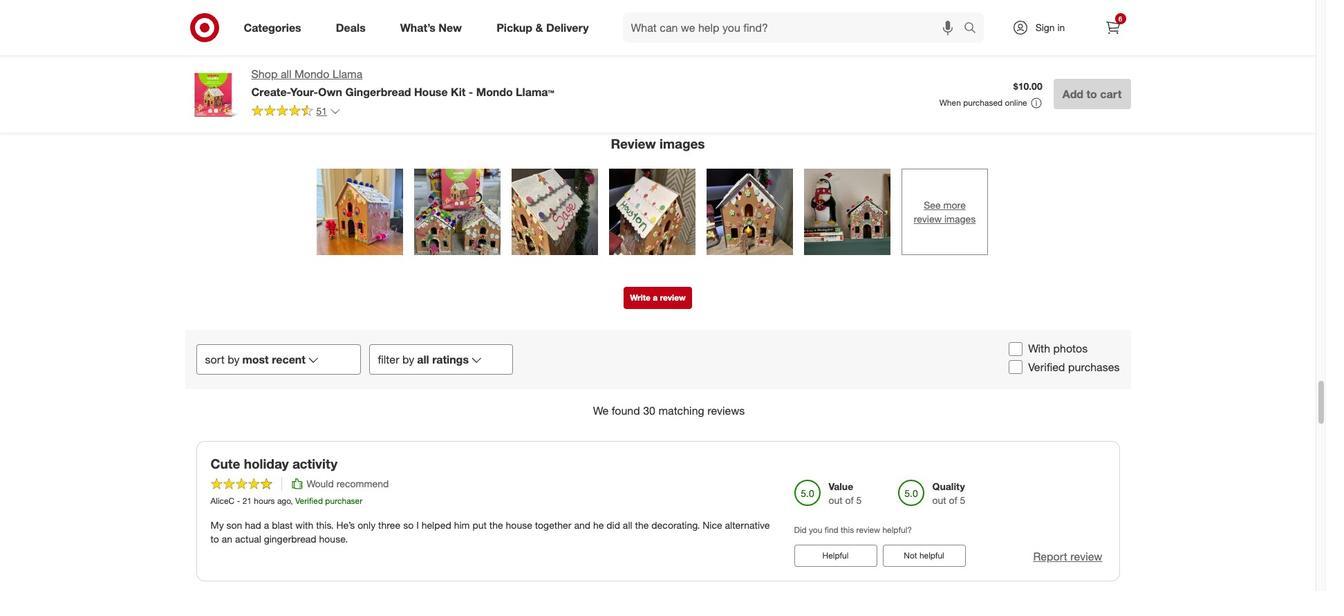 Task type: describe. For each thing, give the bounding box(es) containing it.
son
[[226, 519, 242, 531]]

delivery
[[546, 20, 589, 34]]

your-
[[290, 85, 318, 99]]

and
[[574, 519, 590, 531]]

report review button
[[1033, 549, 1102, 564]]

sign in link
[[1000, 12, 1086, 43]]

sign in
[[1035, 21, 1065, 33]]

cute holiday activity
[[211, 455, 338, 471]]

together
[[535, 519, 571, 531]]

guest review image 3 of 12, zoom in image
[[512, 169, 598, 255]]

6
[[1118, 15, 1122, 23]]

categories link
[[232, 12, 319, 43]]

ago
[[277, 496, 291, 506]]

review inside 'button'
[[1070, 549, 1102, 563]]

find
[[825, 525, 838, 535]]

reviews
[[707, 404, 745, 418]]

quality out of 5
[[932, 481, 965, 506]]

kit
[[451, 85, 466, 99]]

Verified purchases checkbox
[[1009, 361, 1023, 374]]

alicec
[[211, 496, 235, 506]]

create-
[[251, 85, 290, 99]]

of for value
[[845, 495, 854, 506]]

value
[[829, 481, 853, 493]]

categories
[[244, 20, 301, 34]]

see
[[924, 199, 941, 211]]

what's new link
[[388, 12, 479, 43]]

0 horizontal spatial recommend
[[336, 478, 389, 490]]

this
[[841, 525, 854, 535]]

review right this
[[856, 525, 880, 535]]

star
[[688, 31, 704, 43]]

deals
[[336, 20, 366, 34]]

shop
[[251, 67, 278, 81]]

see more review images button
[[902, 169, 988, 255]]

write a review button
[[624, 287, 692, 309]]

deals link
[[324, 12, 383, 43]]

51 for 51 star ratings
[[674, 31, 685, 43]]

21
[[242, 496, 252, 506]]

filter by all ratings
[[378, 353, 469, 366]]

him
[[454, 519, 470, 531]]

51 link
[[251, 104, 341, 120]]

verified purchases
[[1028, 360, 1120, 374]]

0 horizontal spatial 30
[[643, 404, 655, 418]]

guest review image 6 of 12, zoom in image
[[804, 169, 890, 255]]

report review
[[1033, 549, 1102, 563]]

write
[[630, 293, 651, 303]]

51 for 51
[[316, 105, 327, 117]]

put
[[472, 519, 487, 531]]

gingerbread
[[345, 85, 411, 99]]

sign
[[1035, 21, 1055, 33]]

sort by most recent
[[205, 353, 306, 366]]

helpful
[[919, 550, 944, 560]]

llama™
[[516, 85, 554, 99]]

had
[[245, 519, 261, 531]]

review images
[[611, 136, 705, 152]]

30 inside the "93 % would recommend 30 recommendations"
[[774, 31, 784, 43]]

shop all mondo llama create-your-own gingerbread house kit - mondo llama™
[[251, 67, 554, 99]]

in
[[1057, 21, 1065, 33]]

filter
[[378, 353, 399, 366]]

we
[[593, 404, 609, 418]]

all inside my son had a blast with this. he's only three so i helped him put the house together and he did all the decorating. nice alternative to an actual gingerbread house.
[[623, 519, 632, 531]]

6 link
[[1098, 12, 1128, 43]]

would
[[307, 478, 334, 490]]

helpful
[[822, 550, 849, 560]]

out for value out of 5
[[829, 495, 843, 506]]

a inside button
[[653, 293, 658, 303]]

guest review image 4 of 12, zoom in image
[[609, 169, 696, 255]]

0 horizontal spatial images
[[660, 136, 705, 152]]

all inside shop all mondo llama create-your-own gingerbread house kit - mondo llama™
[[281, 67, 291, 81]]

not helpful button
[[883, 545, 965, 567]]

0 horizontal spatial -
[[237, 496, 240, 506]]

cute
[[211, 455, 240, 471]]

you
[[809, 525, 822, 535]]

by for sort by
[[228, 353, 240, 366]]

house
[[506, 519, 532, 531]]

my
[[211, 519, 224, 531]]

nice
[[703, 519, 722, 531]]

found
[[612, 404, 640, 418]]

a inside my son had a blast with this. he's only three so i helped him put the house together and he did all the decorating. nice alternative to an actual gingerbread house.
[[264, 519, 269, 531]]

not
[[904, 550, 917, 560]]

sort
[[205, 353, 225, 366]]

1 the from the left
[[489, 519, 503, 531]]

of for quality
[[949, 495, 957, 506]]

three
[[378, 519, 401, 531]]

guest review image 2 of 12, zoom in image
[[414, 169, 501, 255]]

1 horizontal spatial verified
[[1028, 360, 1065, 374]]

only
[[358, 519, 376, 531]]



Task type: locate. For each thing, give the bounding box(es) containing it.
What can we help you find? suggestions appear below search field
[[623, 12, 967, 43]]

purchases
[[1068, 360, 1120, 374]]

51 star ratings
[[674, 31, 736, 43]]

out for quality out of 5
[[932, 495, 946, 506]]

of inside 'value out of 5'
[[845, 495, 854, 506]]

recommend inside the "93 % would recommend 30 recommendations"
[[818, 16, 881, 29]]

purchaser
[[325, 496, 363, 506]]

blast
[[272, 519, 293, 531]]

recommend up 'purchaser'
[[336, 478, 389, 490]]

so
[[403, 519, 414, 531]]

add to cart button
[[1053, 79, 1131, 109]]

1 of from the left
[[845, 495, 854, 506]]

out down value
[[829, 495, 843, 506]]

would recommend
[[307, 478, 389, 490]]

verified
[[1028, 360, 1065, 374], [295, 496, 323, 506]]

mondo
[[295, 67, 329, 81], [476, 85, 513, 99]]

review down see on the top right of page
[[914, 213, 942, 224]]

mondo right kit
[[476, 85, 513, 99]]

of
[[845, 495, 854, 506], [949, 495, 957, 506]]

actual
[[235, 533, 261, 545]]

0 vertical spatial ratings
[[707, 31, 736, 43]]

&
[[535, 20, 543, 34]]

purchased
[[963, 97, 1003, 108]]

images inside see more review images
[[944, 213, 976, 224]]

1 horizontal spatial the
[[635, 519, 649, 531]]

0 horizontal spatial all
[[281, 67, 291, 81]]

of inside 'quality out of 5'
[[949, 495, 957, 506]]

verified right ,
[[295, 496, 323, 506]]

review right report
[[1070, 549, 1102, 563]]

1 vertical spatial -
[[237, 496, 240, 506]]

0 vertical spatial -
[[469, 85, 473, 99]]

search button
[[957, 12, 990, 46]]

5 down quality
[[960, 495, 965, 506]]

1 vertical spatial images
[[944, 213, 976, 224]]

what's new
[[400, 20, 462, 34]]

1 horizontal spatial a
[[653, 293, 658, 303]]

to inside my son had a blast with this. he's only three so i helped him put the house together and he did all the decorating. nice alternative to an actual gingerbread house.
[[211, 533, 219, 545]]

With photos checkbox
[[1009, 342, 1023, 356]]

5 for quality out of 5
[[960, 495, 965, 506]]

not helpful
[[904, 550, 944, 560]]

would
[[784, 16, 815, 29]]

,
[[291, 496, 293, 506]]

what's
[[400, 20, 436, 34]]

30 down %
[[774, 31, 784, 43]]

quality
[[932, 481, 965, 493]]

most
[[242, 353, 269, 366]]

1 horizontal spatial to
[[1086, 87, 1097, 101]]

0 vertical spatial 30
[[774, 31, 784, 43]]

- right kit
[[469, 85, 473, 99]]

1 horizontal spatial by
[[402, 353, 414, 366]]

all right filter
[[417, 353, 429, 366]]

by right sort
[[228, 353, 240, 366]]

house
[[414, 85, 448, 99]]

51 left star
[[674, 31, 685, 43]]

2 vertical spatial all
[[623, 519, 632, 531]]

51 down own
[[316, 105, 327, 117]]

when
[[939, 97, 961, 108]]

hours
[[254, 496, 275, 506]]

the right the put
[[489, 519, 503, 531]]

0 horizontal spatial a
[[264, 519, 269, 531]]

photos
[[1053, 342, 1088, 356]]

review
[[611, 136, 656, 152]]

2 5 from the left
[[960, 495, 965, 506]]

llama
[[333, 67, 362, 81]]

add to cart
[[1062, 87, 1122, 101]]

all right shop
[[281, 67, 291, 81]]

51
[[674, 31, 685, 43], [316, 105, 327, 117]]

5 up did you find this review helpful?
[[856, 495, 862, 506]]

mondo up your-
[[295, 67, 329, 81]]

2 out from the left
[[932, 495, 946, 506]]

pickup & delivery
[[497, 20, 589, 34]]

1 horizontal spatial of
[[949, 495, 957, 506]]

1 horizontal spatial 51
[[674, 31, 685, 43]]

all right the 'did'
[[623, 519, 632, 531]]

my son had a blast with this. he's only three so i helped him put the house together and he did all the decorating. nice alternative to an actual gingerbread house.
[[211, 519, 770, 545]]

helpful button
[[794, 545, 877, 567]]

5 inside 'value out of 5'
[[856, 495, 862, 506]]

of down quality
[[949, 495, 957, 506]]

guest review image 1 of 12, zoom in image
[[317, 169, 403, 255]]

out
[[829, 495, 843, 506], [932, 495, 946, 506]]

2 the from the left
[[635, 519, 649, 531]]

review
[[914, 213, 942, 224], [660, 293, 686, 303], [856, 525, 880, 535], [1070, 549, 1102, 563]]

to inside add to cart button
[[1086, 87, 1097, 101]]

0 vertical spatial verified
[[1028, 360, 1065, 374]]

out down quality
[[932, 495, 946, 506]]

to left an
[[211, 533, 219, 545]]

ratings right filter
[[432, 353, 469, 366]]

0 horizontal spatial to
[[211, 533, 219, 545]]

1 horizontal spatial mondo
[[476, 85, 513, 99]]

decorating.
[[651, 519, 700, 531]]

1 vertical spatial a
[[264, 519, 269, 531]]

0 vertical spatial images
[[660, 136, 705, 152]]

write a review
[[630, 293, 686, 303]]

review right the write
[[660, 293, 686, 303]]

0 horizontal spatial the
[[489, 519, 503, 531]]

%
[[770, 16, 781, 29]]

0 vertical spatial a
[[653, 293, 658, 303]]

-
[[469, 85, 473, 99], [237, 496, 240, 506]]

30 right found
[[643, 404, 655, 418]]

the right the 'did'
[[635, 519, 649, 531]]

of down value
[[845, 495, 854, 506]]

with photos
[[1028, 342, 1088, 356]]

1 vertical spatial ratings
[[432, 353, 469, 366]]

0 horizontal spatial of
[[845, 495, 854, 506]]

out inside 'quality out of 5'
[[932, 495, 946, 506]]

recommend
[[818, 16, 881, 29], [336, 478, 389, 490]]

a right the write
[[653, 293, 658, 303]]

gingerbread
[[264, 533, 316, 545]]

this.
[[316, 519, 334, 531]]

review inside button
[[660, 293, 686, 303]]

1 horizontal spatial recommend
[[818, 16, 881, 29]]

0 horizontal spatial ratings
[[432, 353, 469, 366]]

0 horizontal spatial verified
[[295, 496, 323, 506]]

- inside shop all mondo llama create-your-own gingerbread house kit - mondo llama™
[[469, 85, 473, 99]]

when purchased online
[[939, 97, 1027, 108]]

0 horizontal spatial 51
[[316, 105, 327, 117]]

he's
[[336, 519, 355, 531]]

activity
[[292, 455, 338, 471]]

1 horizontal spatial 5
[[960, 495, 965, 506]]

2 horizontal spatial all
[[623, 519, 632, 531]]

2 by from the left
[[402, 353, 414, 366]]

new
[[439, 20, 462, 34]]

verified down "with" at the bottom right of page
[[1028, 360, 1065, 374]]

cart
[[1100, 87, 1122, 101]]

5 inside 'quality out of 5'
[[960, 495, 965, 506]]

did
[[794, 525, 807, 535]]

1 vertical spatial mondo
[[476, 85, 513, 99]]

by right filter
[[402, 353, 414, 366]]

a
[[653, 293, 658, 303], [264, 519, 269, 531]]

a right the had at the bottom left of the page
[[264, 519, 269, 531]]

online
[[1005, 97, 1027, 108]]

0 vertical spatial all
[[281, 67, 291, 81]]

with
[[1028, 342, 1050, 356]]

5 for value out of 5
[[856, 495, 862, 506]]

see more review images
[[914, 199, 976, 224]]

0 vertical spatial mondo
[[295, 67, 329, 81]]

value out of 5
[[829, 481, 862, 506]]

1 vertical spatial recommend
[[336, 478, 389, 490]]

1 5 from the left
[[856, 495, 862, 506]]

alternative
[[725, 519, 770, 531]]

search
[[957, 22, 990, 36]]

helpful?
[[882, 525, 912, 535]]

- left 21
[[237, 496, 240, 506]]

guest review image 5 of 12, zoom in image
[[707, 169, 793, 255]]

did you find this review helpful?
[[794, 525, 912, 535]]

images down the more
[[944, 213, 976, 224]]

0 horizontal spatial 5
[[856, 495, 862, 506]]

with
[[295, 519, 313, 531]]

0 horizontal spatial mondo
[[295, 67, 329, 81]]

0 vertical spatial 51
[[674, 31, 685, 43]]

image of create-your-own gingerbread house kit - mondo llama™ image
[[185, 66, 240, 122]]

93
[[758, 16, 770, 29]]

own
[[318, 85, 342, 99]]

1 horizontal spatial out
[[932, 495, 946, 506]]

images right review
[[660, 136, 705, 152]]

93 % would recommend 30 recommendations
[[758, 16, 881, 43]]

30
[[774, 31, 784, 43], [643, 404, 655, 418]]

review inside see more review images
[[914, 213, 942, 224]]

0 horizontal spatial by
[[228, 353, 240, 366]]

report
[[1033, 549, 1067, 563]]

add
[[1062, 87, 1083, 101]]

1 vertical spatial 51
[[316, 105, 327, 117]]

the
[[489, 519, 503, 531], [635, 519, 649, 531]]

1 horizontal spatial 30
[[774, 31, 784, 43]]

1 horizontal spatial all
[[417, 353, 429, 366]]

house.
[[319, 533, 348, 545]]

ratings right star
[[707, 31, 736, 43]]

1 horizontal spatial -
[[469, 85, 473, 99]]

holiday
[[244, 455, 289, 471]]

1 vertical spatial verified
[[295, 496, 323, 506]]

to right the add
[[1086, 87, 1097, 101]]

by for filter by
[[402, 353, 414, 366]]

pickup & delivery link
[[485, 12, 606, 43]]

5
[[856, 495, 862, 506], [960, 495, 965, 506]]

1 vertical spatial to
[[211, 533, 219, 545]]

1 horizontal spatial images
[[944, 213, 976, 224]]

2 of from the left
[[949, 495, 957, 506]]

recommend up recommendations
[[818, 16, 881, 29]]

0 vertical spatial recommend
[[818, 16, 881, 29]]

0 vertical spatial to
[[1086, 87, 1097, 101]]

1 horizontal spatial ratings
[[707, 31, 736, 43]]

0 horizontal spatial out
[[829, 495, 843, 506]]

1 vertical spatial all
[[417, 353, 429, 366]]

out inside 'value out of 5'
[[829, 495, 843, 506]]

1 by from the left
[[228, 353, 240, 366]]

more
[[943, 199, 966, 211]]

1 vertical spatial 30
[[643, 404, 655, 418]]

1 out from the left
[[829, 495, 843, 506]]



Task type: vqa. For each thing, say whether or not it's contained in the screenshot.
DELIVERY
yes



